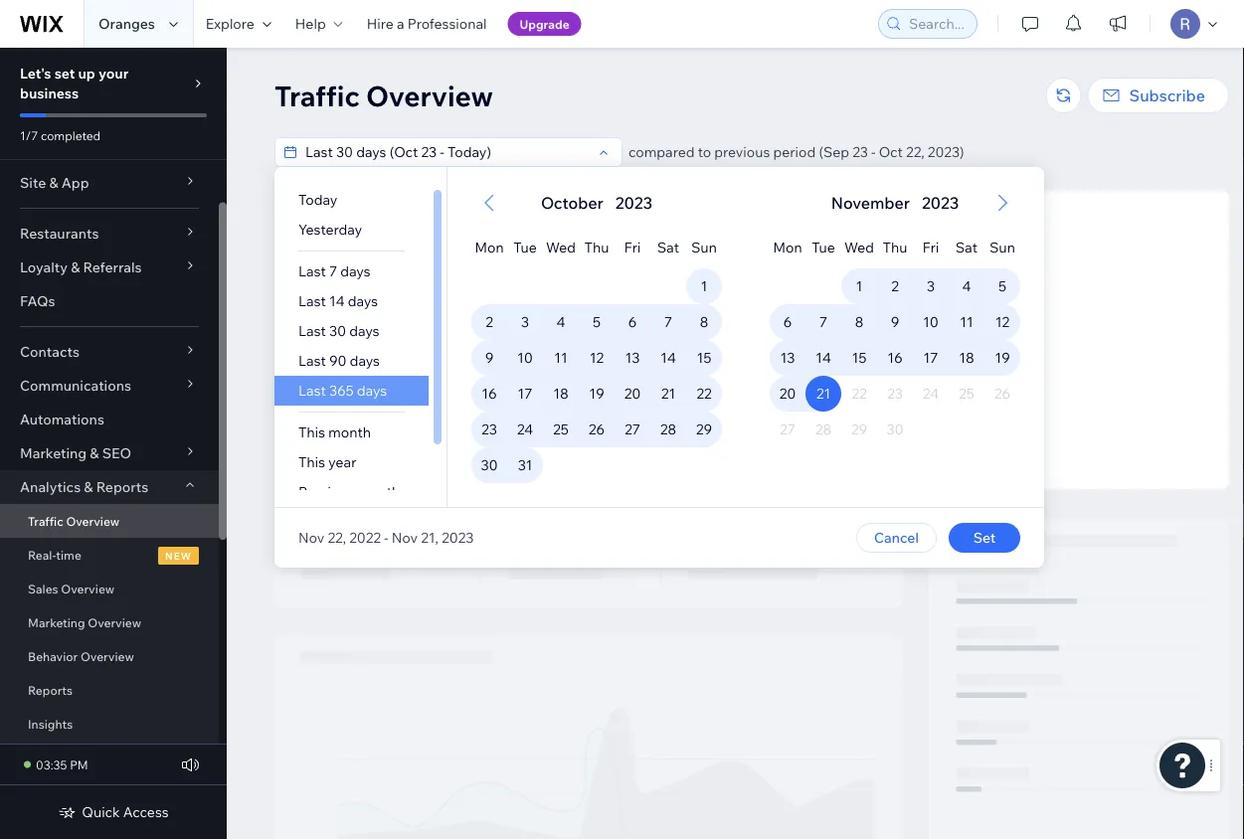 Task type: describe. For each thing, give the bounding box(es) containing it.
tue for 7
[[812, 239, 835, 256]]

1 vertical spatial traffic
[[804, 406, 837, 421]]

subscribe button
[[1088, 78, 1229, 113]]

overview for traffic overview 'link'
[[66, 514, 120, 529]]

hire for hire a professional
[[367, 15, 394, 32]]

october
[[541, 193, 603, 213]]

overview down hire a professional link
[[366, 78, 493, 113]]

access
[[123, 804, 169, 821]]

today
[[298, 191, 338, 208]]

days for last 7 days
[[340, 263, 371, 280]]

contacts
[[20, 343, 80, 361]]

03:35 pm
[[36, 757, 88, 772]]

app
[[61, 174, 89, 191]]

2 vertical spatial your
[[776, 406, 801, 421]]

hire a marketing expert link
[[687, 434, 817, 452]]

21,
[[421, 529, 439, 547]]

sat for 7
[[657, 239, 679, 256]]

thu for 5
[[584, 239, 609, 256]]

traffic inside not enough traffic you'll get an overview once your site has more traffic.
[[772, 348, 813, 365]]

automations
[[20, 411, 104, 428]]

1 8 from the left
[[700, 313, 708, 331]]

once
[[728, 371, 755, 386]]

marketing & seo
[[20, 445, 131, 462]]

fri for 6
[[624, 239, 641, 256]]

25
[[553, 421, 569, 438]]

learn how to boost your traffic link
[[667, 404, 837, 422]]

explore
[[206, 15, 254, 32]]

0 vertical spatial 5
[[999, 277, 1007, 295]]

row containing 1
[[770, 269, 1020, 304]]

how
[[701, 406, 725, 421]]

mon tue wed thu for 3
[[475, 239, 609, 256]]

1 vertical spatial 12
[[590, 349, 604, 367]]

communications button
[[0, 369, 219, 403]]

alert containing november
[[825, 191, 965, 215]]

row group for "grid" containing november
[[746, 269, 1044, 507]]

row containing 20
[[770, 376, 1020, 412]]

2 6 from the left
[[783, 313, 792, 331]]

automations link
[[0, 403, 219, 437]]

1 vertical spatial to
[[727, 406, 739, 421]]

last 14 days
[[298, 292, 378, 310]]

wed for 4
[[546, 239, 576, 256]]

row group for "grid" containing october
[[448, 269, 746, 507]]

1 15 from the left
[[697, 349, 712, 367]]

1 horizontal spatial 14
[[661, 349, 676, 367]]

sat for 11
[[956, 239, 978, 256]]

traffic overview inside 'link'
[[28, 514, 120, 529]]

03:35
[[36, 757, 67, 772]]

faqs link
[[0, 284, 219, 318]]

23 inside row
[[482, 421, 497, 438]]

wed for 8
[[844, 239, 874, 256]]

last for last 90 days
[[298, 352, 326, 369]]

sun for 8
[[691, 239, 717, 256]]

last 30 days
[[298, 322, 379, 340]]

1 20 from the left
[[624, 385, 641, 402]]

fri for 10
[[923, 239, 939, 256]]

thu for 9
[[883, 239, 907, 256]]

up
[[78, 65, 95, 82]]

2 20 from the left
[[779, 385, 796, 402]]

2022
[[349, 529, 381, 547]]

1 nov from the left
[[298, 529, 325, 547]]

time
[[56, 548, 81, 562]]

get
[[638, 371, 657, 386]]

cancel
[[874, 529, 919, 547]]

not
[[691, 348, 715, 365]]

1 horizontal spatial 3
[[927, 277, 935, 295]]

0 horizontal spatial to
[[698, 143, 711, 161]]

grid containing october
[[448, 167, 746, 507]]

previous month
[[298, 483, 400, 501]]

Search... field
[[903, 10, 971, 38]]

alert containing october
[[535, 191, 658, 215]]

month for previous month
[[357, 483, 400, 501]]

sales overview
[[28, 581, 115, 596]]

professional
[[407, 15, 487, 32]]

1 vertical spatial -
[[384, 529, 389, 547]]

site
[[20, 174, 46, 191]]

learn how to boost your traffic
[[667, 406, 837, 421]]

last 365 days
[[298, 382, 387, 399]]

referrals
[[83, 259, 142, 276]]

set
[[54, 65, 75, 82]]

& for site
[[49, 174, 58, 191]]

last 7 days
[[298, 263, 371, 280]]

1 horizontal spatial 4
[[962, 277, 971, 295]]

site
[[785, 371, 805, 386]]

contacts button
[[0, 335, 219, 369]]

compared
[[629, 143, 695, 161]]

0 horizontal spatial 14
[[329, 292, 345, 310]]

1 vertical spatial 2
[[486, 313, 493, 331]]

28
[[660, 421, 676, 438]]

1 horizontal spatial 19
[[995, 349, 1010, 367]]

1 vertical spatial 4
[[556, 313, 565, 331]]

1 21 from the left
[[661, 385, 675, 402]]

a for professional
[[397, 15, 404, 32]]

marketing overview
[[28, 615, 141, 630]]

0 vertical spatial 9
[[891, 313, 899, 331]]

your inside let's set up your business
[[98, 65, 129, 82]]

quick access
[[82, 804, 169, 821]]

business
[[20, 85, 79, 102]]

hire a marketing expert
[[687, 436, 817, 451]]

row containing 6
[[770, 304, 1020, 340]]

overview for sales overview link
[[61, 581, 115, 596]]

last for last 365 days
[[298, 382, 326, 399]]

boost
[[741, 406, 774, 421]]

1 vertical spatial 16
[[482, 385, 497, 402]]

restaurants button
[[0, 217, 219, 251]]

new
[[165, 549, 192, 562]]

30 inside list box
[[329, 322, 346, 340]]

21 inside cell
[[816, 385, 831, 402]]

behavior overview link
[[0, 640, 219, 673]]

upgrade button
[[508, 12, 582, 36]]

0 vertical spatial 16
[[888, 349, 903, 367]]

1 horizontal spatial 12
[[995, 313, 1010, 331]]

mon for 2
[[475, 239, 504, 256]]

hire a professional link
[[355, 0, 499, 48]]

nov 22, 2022 - nov 21, 2023
[[298, 529, 474, 547]]

year
[[328, 454, 356, 471]]

this year
[[298, 454, 356, 471]]

365
[[329, 382, 354, 399]]

help button
[[283, 0, 355, 48]]

this for this year
[[298, 454, 325, 471]]

1/7
[[20, 128, 38, 143]]

1 vertical spatial reports
[[28, 683, 73, 698]]

30 inside row
[[481, 457, 498, 474]]

this for this month
[[298, 424, 325, 441]]

0 vertical spatial traffic
[[275, 78, 360, 113]]

sun for 12
[[990, 239, 1015, 256]]

more
[[830, 371, 859, 386]]

site & app
[[20, 174, 89, 191]]

row containing 16
[[471, 376, 722, 412]]

hire a professional
[[367, 15, 487, 32]]

1 vertical spatial 18
[[553, 385, 569, 402]]

days for last 30 days
[[349, 322, 379, 340]]

tuesday, november 21, 2023 cell
[[806, 376, 841, 412]]

26
[[589, 421, 605, 438]]

1 vertical spatial 3
[[521, 313, 529, 331]]

seo
[[102, 445, 131, 462]]

0 horizontal spatial 19
[[589, 385, 604, 402]]

traffic.
[[862, 371, 898, 386]]

overview for behavior overview link
[[81, 649, 134, 664]]

1 vertical spatial 10
[[517, 349, 533, 367]]

0 vertical spatial 17
[[924, 349, 938, 367]]

november
[[831, 193, 910, 213]]

& for analytics
[[84, 478, 93, 496]]

upgrade
[[520, 16, 570, 31]]

0 horizontal spatial 2023
[[442, 529, 474, 547]]

page skeleton image
[[275, 519, 1229, 839]]

expert
[[781, 436, 817, 451]]

90
[[329, 352, 347, 369]]

period
[[773, 143, 816, 161]]

& for loyalty
[[71, 259, 80, 276]]

sales overview link
[[0, 572, 219, 606]]

loyalty & referrals button
[[0, 251, 219, 284]]

2 8 from the left
[[855, 313, 864, 331]]

cancel button
[[856, 523, 937, 553]]

traffic overview link
[[0, 504, 219, 538]]

marketing & seo button
[[0, 437, 219, 470]]

oct
[[879, 143, 903, 161]]

row containing 13
[[770, 340, 1020, 376]]

(sep
[[819, 143, 849, 161]]



Task type: vqa. For each thing, say whether or not it's contained in the screenshot.


Task type: locate. For each thing, give the bounding box(es) containing it.
marketing for marketing & seo
[[20, 445, 87, 462]]

0 horizontal spatial tue
[[513, 239, 537, 256]]

1 horizontal spatial 15
[[852, 349, 867, 367]]

has
[[808, 371, 827, 386]]

1 mon from the left
[[475, 239, 504, 256]]

14 up an
[[661, 349, 676, 367]]

row group
[[448, 269, 746, 507], [746, 269, 1044, 507]]

1 horizontal spatial 2023
[[615, 193, 653, 213]]

2 this from the top
[[298, 454, 325, 471]]

last 90 days
[[298, 352, 380, 369]]

to left "previous"
[[698, 143, 711, 161]]

0 vertical spatial -
[[871, 143, 876, 161]]

0 horizontal spatial alert
[[535, 191, 658, 215]]

1 horizontal spatial 7
[[664, 313, 672, 331]]

marketing up behavior
[[28, 615, 85, 630]]

22, left 2022 on the left
[[328, 529, 346, 547]]

list box containing today
[[275, 185, 447, 507]]

grid containing november
[[746, 167, 1044, 507]]

overview up behavior overview link
[[88, 615, 141, 630]]

0 vertical spatial 30
[[329, 322, 346, 340]]

2 wed from the left
[[844, 239, 874, 256]]

site & app button
[[0, 166, 219, 200]]

0 horizontal spatial mon
[[475, 239, 504, 256]]

0 vertical spatial your
[[98, 65, 129, 82]]

2023
[[615, 193, 653, 213], [922, 193, 959, 213], [442, 529, 474, 547]]

23 left 24
[[482, 421, 497, 438]]

row containing 9
[[471, 340, 722, 376]]

4
[[962, 277, 971, 295], [556, 313, 565, 331]]

1 horizontal spatial 20
[[779, 385, 796, 402]]

1 13 from the left
[[625, 349, 640, 367]]

sat down 2023)
[[956, 239, 978, 256]]

2 sat from the left
[[956, 239, 978, 256]]

& right site
[[49, 174, 58, 191]]

- left oct on the right top of page
[[871, 143, 876, 161]]

2023 right '21,'
[[442, 529, 474, 547]]

last down 'last 7 days'
[[298, 292, 326, 310]]

2 horizontal spatial 14
[[816, 349, 831, 367]]

1 vertical spatial 19
[[589, 385, 604, 402]]

1 for 6
[[701, 277, 708, 295]]

15 up overview
[[697, 349, 712, 367]]

overview
[[366, 78, 493, 113], [66, 514, 120, 529], [61, 581, 115, 596], [88, 615, 141, 630], [81, 649, 134, 664]]

0 horizontal spatial traffic overview
[[28, 514, 120, 529]]

quick
[[82, 804, 120, 821]]

days right 90
[[350, 352, 380, 369]]

enough
[[719, 348, 769, 365]]

list box
[[275, 185, 447, 507]]

0 horizontal spatial 20
[[624, 385, 641, 402]]

row containing 30
[[471, 448, 722, 483]]

1 horizontal spatial traffic overview
[[275, 78, 493, 113]]

this month
[[298, 424, 371, 441]]

last for last 30 days
[[298, 322, 326, 340]]

13
[[625, 349, 640, 367], [780, 349, 795, 367]]

0 horizontal spatial 15
[[697, 349, 712, 367]]

0 horizontal spatial wed
[[546, 239, 576, 256]]

1 horizontal spatial nov
[[392, 529, 418, 547]]

fri up '1' 'row'
[[624, 239, 641, 256]]

traffic
[[772, 348, 813, 365], [804, 406, 837, 421]]

alert
[[535, 191, 658, 215], [825, 191, 965, 215]]

reports link
[[0, 673, 219, 707]]

mon tue wed thu
[[475, 239, 609, 256], [773, 239, 907, 256]]

& inside popup button
[[71, 259, 80, 276]]

analytics & reports button
[[0, 470, 219, 504]]

fri down 2023)
[[923, 239, 939, 256]]

1 inside row
[[856, 277, 863, 295]]

0 vertical spatial to
[[698, 143, 711, 161]]

1 vertical spatial 17
[[518, 385, 533, 402]]

3 last from the top
[[298, 322, 326, 340]]

row containing 2
[[471, 304, 722, 340]]

traffic down help button
[[275, 78, 360, 113]]

15 up more on the top right of page
[[852, 349, 867, 367]]

7 inside list box
[[329, 263, 337, 280]]

traffic inside 'link'
[[28, 514, 63, 529]]

1 vertical spatial 30
[[481, 457, 498, 474]]

0 horizontal spatial fri
[[624, 239, 641, 256]]

days up last 14 days on the left top of page
[[340, 263, 371, 280]]

1 tue from the left
[[513, 239, 537, 256]]

7 up has
[[819, 313, 828, 331]]

1 down november
[[856, 277, 863, 295]]

1 horizontal spatial tue
[[812, 239, 835, 256]]

1
[[701, 277, 708, 295], [856, 277, 863, 295]]

0 horizontal spatial thu
[[584, 239, 609, 256]]

nov left '21,'
[[392, 529, 418, 547]]

1 fri from the left
[[624, 239, 641, 256]]

thu
[[584, 239, 609, 256], [883, 239, 907, 256]]

behavior overview
[[28, 649, 134, 664]]

31
[[518, 457, 532, 474]]

30 left the 31
[[481, 457, 498, 474]]

23
[[853, 143, 868, 161], [482, 421, 497, 438]]

0 horizontal spatial 4
[[556, 313, 565, 331]]

4 last from the top
[[298, 352, 326, 369]]

oranges
[[98, 15, 155, 32]]

a inside "hire a marketing expert" "link"
[[713, 436, 719, 451]]

1 mon tue wed thu from the left
[[475, 239, 609, 256]]

overview
[[675, 371, 725, 386]]

1 row group from the left
[[448, 269, 746, 507]]

14 up has
[[816, 349, 831, 367]]

sun
[[691, 239, 717, 256], [990, 239, 1015, 256]]

days for last 14 days
[[348, 292, 378, 310]]

restaurants
[[20, 225, 99, 242]]

0 vertical spatial a
[[397, 15, 404, 32]]

1 wed from the left
[[546, 239, 576, 256]]

loyalty & referrals
[[20, 259, 142, 276]]

1 thu from the left
[[584, 239, 609, 256]]

0 horizontal spatial 22,
[[328, 529, 346, 547]]

24
[[517, 421, 533, 438]]

1 horizontal spatial sat
[[956, 239, 978, 256]]

0 horizontal spatial 6
[[628, 313, 637, 331]]

compared to previous period (sep 23 - oct 22, 2023)
[[629, 143, 964, 161]]

a left professional
[[397, 15, 404, 32]]

2023 down 2023)
[[922, 193, 959, 213]]

1 horizontal spatial 13
[[780, 349, 795, 367]]

nov
[[298, 529, 325, 547], [392, 529, 418, 547]]

1 horizontal spatial 8
[[855, 313, 864, 331]]

days right '365'
[[357, 382, 387, 399]]

2023 for november
[[922, 193, 959, 213]]

month
[[328, 424, 371, 441], [357, 483, 400, 501]]

0 horizontal spatial 13
[[625, 349, 640, 367]]

tue up '1' 'row'
[[513, 239, 537, 256]]

2 fri from the left
[[923, 239, 939, 256]]

2 row group from the left
[[746, 269, 1044, 507]]

13 up you'll
[[625, 349, 640, 367]]

1 inside '1' 'row'
[[701, 277, 708, 295]]

nov down previous
[[298, 529, 325, 547]]

2 alert from the left
[[825, 191, 965, 215]]

last left 90
[[298, 352, 326, 369]]

0 horizontal spatial -
[[384, 529, 389, 547]]

reports inside dropdown button
[[96, 478, 148, 496]]

1 row
[[471, 269, 722, 304]]

1 horizontal spatial mon
[[773, 239, 802, 256]]

20 up 27
[[624, 385, 641, 402]]

11
[[960, 313, 973, 331], [554, 349, 568, 367]]

0 vertical spatial 19
[[995, 349, 1010, 367]]

2 tue from the left
[[812, 239, 835, 256]]

0 horizontal spatial 18
[[553, 385, 569, 402]]

23 right (sep
[[853, 143, 868, 161]]

thu down november
[[883, 239, 907, 256]]

7 up an
[[664, 313, 672, 331]]

0 horizontal spatial mon tue wed thu
[[475, 239, 609, 256]]

1/7 completed
[[20, 128, 101, 143]]

0 vertical spatial 23
[[853, 143, 868, 161]]

reports up insights
[[28, 683, 73, 698]]

None field
[[299, 138, 592, 166]]

22,
[[906, 143, 925, 161], [328, 529, 346, 547]]

0 vertical spatial 22,
[[906, 143, 925, 161]]

reports down seo
[[96, 478, 148, 496]]

hire for hire a marketing expert
[[687, 436, 710, 451]]

real-time
[[28, 548, 81, 562]]

a inside hire a professional link
[[397, 15, 404, 32]]

month for this month
[[328, 424, 371, 441]]

last for last 7 days
[[298, 263, 326, 280]]

traffic up real-
[[28, 514, 63, 529]]

10
[[923, 313, 939, 331], [517, 349, 533, 367]]

traffic down has
[[804, 406, 837, 421]]

days for last 365 days
[[357, 382, 387, 399]]

2 mon from the left
[[773, 239, 802, 256]]

sidebar element
[[0, 48, 227, 839]]

1 horizontal spatial thu
[[883, 239, 907, 256]]

your left site
[[758, 371, 783, 386]]

this left the 'year'
[[298, 454, 325, 471]]

1 1 from the left
[[701, 277, 708, 295]]

- right 2022 on the left
[[384, 529, 389, 547]]

5 last from the top
[[298, 382, 326, 399]]

your right boost
[[776, 406, 801, 421]]

2 15 from the left
[[852, 349, 867, 367]]

2 grid from the left
[[746, 167, 1044, 507]]

0 horizontal spatial 2
[[486, 313, 493, 331]]

wed down november
[[844, 239, 874, 256]]

21 right site
[[816, 385, 831, 402]]

1 horizontal spatial wed
[[844, 239, 874, 256]]

month up nov 22, 2022 - nov 21, 2023
[[357, 483, 400, 501]]

marketing up "analytics"
[[20, 445, 87, 462]]

6 down '1' 'row'
[[628, 313, 637, 331]]

days for last 90 days
[[350, 352, 380, 369]]

loyalty
[[20, 259, 68, 276]]

1 for 10
[[856, 277, 863, 295]]

1 horizontal spatial -
[[871, 143, 876, 161]]

marketing overview link
[[0, 606, 219, 640]]

marketing
[[722, 436, 778, 451]]

& left seo
[[90, 445, 99, 462]]

2 13 from the left
[[780, 349, 795, 367]]

1 vertical spatial 5
[[593, 313, 601, 331]]

1 vertical spatial 11
[[554, 349, 568, 367]]

0 horizontal spatial 17
[[518, 385, 533, 402]]

0 horizontal spatial 8
[[700, 313, 708, 331]]

learn
[[667, 406, 698, 421]]

0 horizontal spatial 16
[[482, 385, 497, 402]]

20 left has
[[779, 385, 796, 402]]

your inside not enough traffic you'll get an overview once your site has more traffic.
[[758, 371, 783, 386]]

7 up last 14 days on the left top of page
[[329, 263, 337, 280]]

0 vertical spatial 2
[[891, 277, 899, 295]]

insights link
[[0, 707, 219, 741]]

1 horizontal spatial traffic
[[275, 78, 360, 113]]

mon tue wed thu down october
[[475, 239, 609, 256]]

1 vertical spatial marketing
[[28, 615, 85, 630]]

14 up last 30 days
[[329, 292, 345, 310]]

0 horizontal spatial 9
[[485, 349, 494, 367]]

0 vertical spatial 10
[[923, 313, 939, 331]]

2 mon tue wed thu from the left
[[773, 239, 907, 256]]

0 vertical spatial 3
[[927, 277, 935, 295]]

-
[[871, 143, 876, 161], [384, 529, 389, 547]]

1 horizontal spatial fri
[[923, 239, 939, 256]]

1 horizontal spatial sun
[[990, 239, 1015, 256]]

overview up reports link
[[81, 649, 134, 664]]

6 up site
[[783, 313, 792, 331]]

thu up '1' 'row'
[[584, 239, 609, 256]]

8 up not at the top right of the page
[[700, 313, 708, 331]]

1 sun from the left
[[691, 239, 717, 256]]

0 horizontal spatial traffic
[[28, 514, 63, 529]]

0 vertical spatial 4
[[962, 277, 971, 295]]

set button
[[949, 523, 1020, 553]]

your
[[98, 65, 129, 82], [758, 371, 783, 386], [776, 406, 801, 421]]

22, right oct on the right top of page
[[906, 143, 925, 161]]

overview for marketing overview link
[[88, 615, 141, 630]]

marketing
[[20, 445, 87, 462], [28, 615, 85, 630]]

1 sat from the left
[[657, 239, 679, 256]]

days
[[340, 263, 371, 280], [348, 292, 378, 310], [349, 322, 379, 340], [350, 352, 380, 369], [357, 382, 387, 399]]

19
[[995, 349, 1010, 367], [589, 385, 604, 402]]

1 alert from the left
[[535, 191, 658, 215]]

help
[[295, 15, 326, 32]]

traffic
[[275, 78, 360, 113], [28, 514, 63, 529]]

this
[[298, 424, 325, 441], [298, 454, 325, 471]]

alert down compared at right top
[[535, 191, 658, 215]]

8 up more on the top right of page
[[855, 313, 864, 331]]

1 up not at the top right of the page
[[701, 277, 708, 295]]

2023)
[[928, 143, 964, 161]]

set
[[973, 529, 996, 547]]

2
[[891, 277, 899, 295], [486, 313, 493, 331]]

marketing for marketing overview
[[28, 615, 85, 630]]

0 horizontal spatial 7
[[329, 263, 337, 280]]

hire right help button
[[367, 15, 394, 32]]

real-
[[28, 548, 56, 562]]

1 last from the top
[[298, 263, 326, 280]]

2023 down compared at right top
[[615, 193, 653, 213]]

2 sun from the left
[[990, 239, 1015, 256]]

1 this from the top
[[298, 424, 325, 441]]

0 vertical spatial 11
[[960, 313, 973, 331]]

0 horizontal spatial sat
[[657, 239, 679, 256]]

sat up '1' 'row'
[[657, 239, 679, 256]]

traffic overview down hire a professional link
[[275, 78, 493, 113]]

0 vertical spatial 18
[[959, 349, 974, 367]]

wed down october
[[546, 239, 576, 256]]

last left '365'
[[298, 382, 326, 399]]

overview down analytics & reports
[[66, 514, 120, 529]]

0 horizontal spatial 1
[[701, 277, 708, 295]]

2 horizontal spatial 7
[[819, 313, 828, 331]]

1 6 from the left
[[628, 313, 637, 331]]

analytics & reports
[[20, 478, 148, 496]]

18
[[959, 349, 974, 367], [553, 385, 569, 402]]

2 21 from the left
[[816, 385, 831, 402]]

grid
[[448, 167, 746, 507], [746, 167, 1044, 507]]

mon for 6
[[773, 239, 802, 256]]

1 vertical spatial hire
[[687, 436, 710, 451]]

alert down oct on the right top of page
[[825, 191, 965, 215]]

days up last 30 days
[[348, 292, 378, 310]]

1 horizontal spatial 10
[[923, 313, 939, 331]]

1 horizontal spatial 23
[[853, 143, 868, 161]]

hire inside hire a professional link
[[367, 15, 394, 32]]

& right loyalty
[[71, 259, 80, 276]]

1 horizontal spatial 11
[[960, 313, 973, 331]]

last up last 14 days on the left top of page
[[298, 263, 326, 280]]

this up this year
[[298, 424, 325, 441]]

30 up 90
[[329, 322, 346, 340]]

month up the 'year'
[[328, 424, 371, 441]]

your right up
[[98, 65, 129, 82]]

tue for 3
[[513, 239, 537, 256]]

row containing 23
[[471, 412, 722, 448]]

& down marketing & seo
[[84, 478, 93, 496]]

tue down november
[[812, 239, 835, 256]]

last down last 14 days on the left top of page
[[298, 322, 326, 340]]

2 nov from the left
[[392, 529, 418, 547]]

1 vertical spatial traffic overview
[[28, 514, 120, 529]]

let's
[[20, 65, 51, 82]]

1 vertical spatial traffic
[[28, 514, 63, 529]]

last for last 14 days
[[298, 292, 326, 310]]

traffic up site
[[772, 348, 813, 365]]

sales
[[28, 581, 58, 596]]

1 horizontal spatial 18
[[959, 349, 974, 367]]

to right the how in the right of the page
[[727, 406, 739, 421]]

0 vertical spatial traffic overview
[[275, 78, 493, 113]]

a right the 29
[[713, 436, 719, 451]]

days up last 90 days
[[349, 322, 379, 340]]

0 horizontal spatial 12
[[590, 349, 604, 367]]

30
[[329, 322, 346, 340], [481, 457, 498, 474]]

1 horizontal spatial 22,
[[906, 143, 925, 161]]

29
[[696, 421, 712, 438]]

1 vertical spatial 23
[[482, 421, 497, 438]]

0 horizontal spatial reports
[[28, 683, 73, 698]]

1 grid from the left
[[448, 167, 746, 507]]

& for marketing
[[90, 445, 99, 462]]

subscribe
[[1129, 86, 1205, 105]]

0 horizontal spatial 5
[[593, 313, 601, 331]]

6
[[628, 313, 637, 331], [783, 313, 792, 331]]

mon tue wed thu for 7
[[773, 239, 907, 256]]

2 thu from the left
[[883, 239, 907, 256]]

12
[[995, 313, 1010, 331], [590, 349, 604, 367]]

2 last from the top
[[298, 292, 326, 310]]

to
[[698, 143, 711, 161], [727, 406, 739, 421]]

1 horizontal spatial 17
[[924, 349, 938, 367]]

2 1 from the left
[[856, 277, 863, 295]]

2023 for october
[[615, 193, 653, 213]]

21 up learn
[[661, 385, 675, 402]]

mon tue wed thu down november
[[773, 239, 907, 256]]

overview up "marketing overview"
[[61, 581, 115, 596]]

previous
[[714, 143, 770, 161]]

1 vertical spatial month
[[357, 483, 400, 501]]

hire inside "hire a marketing expert" "link"
[[687, 436, 710, 451]]

faqs
[[20, 292, 55, 310]]

hire down the how in the right of the page
[[687, 436, 710, 451]]

overview inside 'link'
[[66, 514, 120, 529]]

1 horizontal spatial 5
[[999, 277, 1007, 295]]

let's set up your business
[[20, 65, 129, 102]]

communications
[[20, 377, 131, 394]]

0 horizontal spatial 3
[[521, 313, 529, 331]]

0 horizontal spatial 11
[[554, 349, 568, 367]]

1 horizontal spatial 2
[[891, 277, 899, 295]]

16
[[888, 349, 903, 367], [482, 385, 497, 402]]

marketing inside dropdown button
[[20, 445, 87, 462]]

row
[[471, 221, 722, 269], [770, 221, 1020, 269], [770, 269, 1020, 304], [471, 304, 722, 340], [770, 304, 1020, 340], [471, 340, 722, 376], [770, 340, 1020, 376], [471, 376, 722, 412], [770, 376, 1020, 412], [471, 412, 722, 448], [770, 412, 1020, 448], [471, 448, 722, 483]]

a for marketing
[[713, 436, 719, 451]]

traffic overview up time
[[28, 514, 120, 529]]

insights
[[28, 717, 73, 732]]

13 up site
[[780, 349, 795, 367]]



